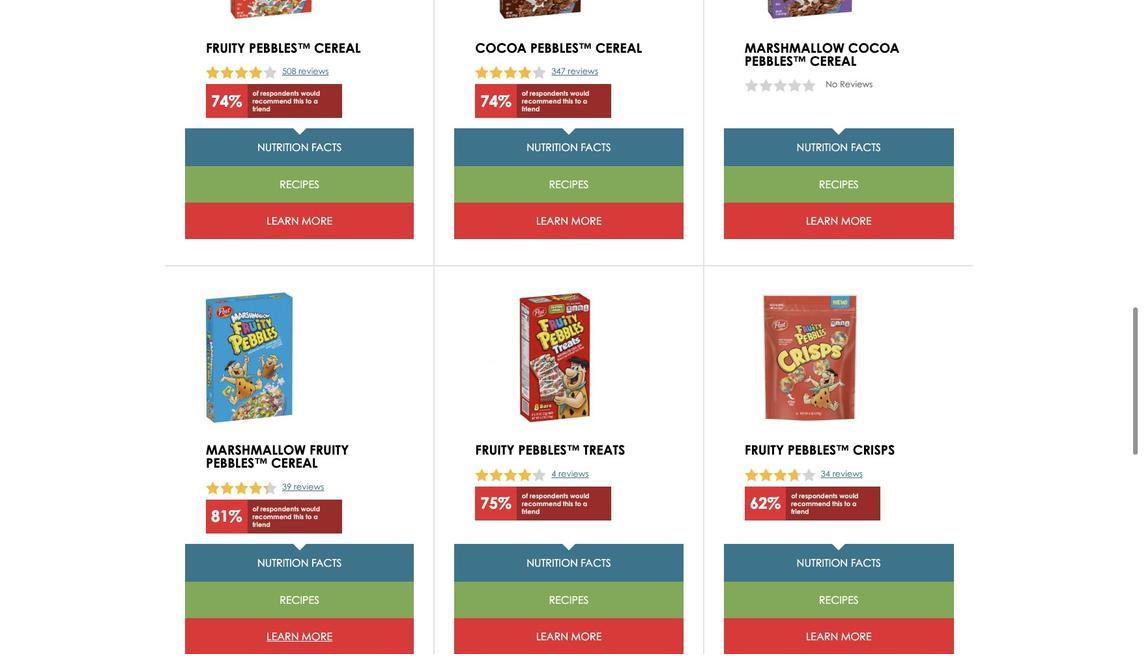 Task type: describe. For each thing, give the bounding box(es) containing it.
347 reviews
[[552, 66, 598, 76]]

cereal inside marshmallow cocoa pebbles™ cereal
[[810, 53, 857, 69]]

would for fruity pebbles™ crisps
[[840, 492, 859, 500]]

marshmallow fruity pebbles™ cereal
[[206, 442, 349, 471]]

nutrition for fruity pebbles™ treats
[[527, 556, 578, 569]]

marshmallow for marshmallow fruity pebbles™ cereal
[[206, 442, 306, 458]]

39
[[282, 482, 292, 492]]

facts for marshmallow cocoa pebbles™ cereal
[[851, 141, 881, 154]]

respondents for cocoa pebbles™ cereal
[[530, 89, 569, 97]]

rated 3.7 out of 5 stars image
[[745, 467, 817, 481]]

of for fruity pebbles™ cereal
[[253, 89, 259, 97]]

34 reviews
[[821, 468, 863, 479]]

reviews for marshmallow fruity pebbles™ cereal
[[294, 482, 324, 492]]

to for fruity pebbles™ treats
[[575, 500, 581, 508]]

34
[[821, 468, 830, 479]]

marshmallow fruity pebbles cereal box image
[[206, 293, 293, 423]]

reviews for fruity pebbles™ treats
[[559, 468, 589, 479]]

74% for cocoa
[[481, 91, 512, 111]]

more for fruity pebbles™ treats
[[571, 630, 602, 643]]

75%
[[481, 494, 512, 513]]

this for marshmallow fruity pebbles™ cereal
[[294, 513, 304, 521]]

no
[[826, 79, 838, 89]]

learn more link for fruity pebbles™ cereal
[[185, 203, 414, 239]]

respondents for marshmallow fruity pebbles™ cereal
[[260, 505, 299, 513]]

to for fruity pebbles™ crisps
[[845, 500, 851, 508]]

39 reviews
[[282, 482, 324, 492]]

friend for fruity pebbles™ crisps
[[791, 508, 809, 515]]

recipes link for fruity pebbles™ treats
[[455, 582, 684, 618]]

4 reviews
[[552, 468, 589, 479]]

pebbles™ for fruity pebbles™ cereal
[[249, 40, 311, 56]]

facts for fruity pebbles™ cereal
[[312, 141, 342, 154]]

recommend for cocoa pebbles™ cereal
[[522, 97, 561, 105]]

learn more for fruity pebbles™ crisps
[[806, 630, 872, 643]]

4
[[552, 468, 556, 479]]

a for fruity pebbles™ crisps
[[853, 500, 857, 508]]

recipes for cocoa pebbles™ cereal
[[549, 178, 589, 191]]

fruity inside marshmallow fruity pebbles™ cereal
[[310, 442, 349, 458]]

cocoa inside marshmallow cocoa pebbles™ cereal
[[848, 40, 900, 56]]

recipes link for marshmallow fruity pebbles™ cereal
[[185, 582, 414, 618]]

learn more link for fruity pebbles™ treats
[[455, 618, 684, 654]]

nutrition facts button for fruity pebbles™ cereal
[[185, 129, 414, 166]]

of respondents would recommend this to a friend for cocoa pebbles™ cereal
[[522, 89, 590, 113]]

a for fruity pebbles™ cereal
[[314, 97, 318, 105]]

reviews for fruity pebbles™ cereal
[[299, 66, 329, 76]]

respondents for fruity pebbles™ crisps
[[799, 492, 838, 500]]

friend for marshmallow fruity pebbles™ cereal
[[253, 521, 270, 528]]

pebbles™ inside marshmallow cocoa pebbles™ cereal
[[745, 53, 806, 69]]

this for fruity pebbles™ cereal
[[294, 97, 304, 105]]

recipes link for marshmallow cocoa pebbles™ cereal
[[724, 166, 954, 203]]

a for fruity pebbles™ treats
[[583, 500, 587, 508]]

nutrition for fruity pebbles™ crisps
[[797, 556, 848, 569]]

learn more link for fruity pebbles™ crisps
[[724, 618, 954, 654]]

nutrition facts for cocoa pebbles™ cereal
[[527, 141, 611, 154]]

nutrition facts for marshmallow fruity pebbles™ cereal
[[257, 556, 342, 569]]

nutrition facts for fruity pebbles™ treats
[[527, 556, 611, 569]]

marshmallow cocoa-pebbles cereal box image
[[745, 0, 875, 21]]

facts for fruity pebbles™ crisps
[[851, 556, 881, 569]]

learn more for marshmallow fruity pebbles™ cereal
[[267, 630, 332, 643]]

learn for cocoa pebbles™ cereal
[[536, 215, 568, 228]]

cereal up 347 reviews at the top
[[596, 40, 642, 56]]

508 reviews link
[[282, 65, 329, 78]]

rated 4.0 out of 5 stars image
[[475, 467, 547, 481]]

recipes for marshmallow fruity pebbles™ cereal
[[280, 594, 319, 607]]

pebbles™ for fruity pebbles™ crisps
[[788, 442, 849, 458]]

would for marshmallow fruity pebbles™ cereal
[[301, 505, 320, 513]]

a for marshmallow fruity pebbles™ cereal
[[314, 513, 318, 521]]

nutrition facts button for fruity pebbles™ crisps
[[724, 544, 954, 582]]

would for cocoa pebbles™ cereal
[[570, 89, 590, 97]]

recipes for fruity pebbles™ crisps
[[819, 594, 859, 607]]

of respondents would recommend this to a friend for fruity pebbles™ cereal
[[253, 89, 320, 113]]

reviews for fruity pebbles™ crisps
[[833, 468, 863, 479]]

nutrition for marshmallow cocoa pebbles™ cereal
[[797, 141, 848, 154]]

347 reviews link
[[552, 65, 598, 78]]

of for fruity pebbles™ treats
[[522, 492, 528, 500]]

nutrition facts button for cocoa pebbles™ cereal
[[455, 129, 684, 166]]

more for marshmallow cocoa pebbles™ cereal
[[841, 215, 872, 228]]

learn more for fruity pebbles™ treats
[[536, 630, 602, 643]]

508 reviews
[[282, 66, 329, 76]]

rated 4.1 out of 5 stars image
[[206, 480, 278, 495]]

39 reviews link
[[282, 481, 324, 494]]

cereal up 508 reviews
[[314, 40, 361, 56]]

1 cocoa from the left
[[475, 40, 527, 56]]

nutrition facts button for marshmallow cocoa pebbles™ cereal
[[724, 129, 954, 166]]

to for cocoa pebbles™ cereal
[[575, 97, 581, 105]]

friend for fruity pebbles™ treats
[[522, 508, 540, 515]]



Task type: vqa. For each thing, say whether or not it's contained in the screenshot.


Task type: locate. For each thing, give the bounding box(es) containing it.
would down 347 reviews link at the top of the page
[[570, 89, 590, 97]]

fruity up rated 4.0 out of 5 stars image on the bottom of page
[[475, 442, 515, 458]]

1 horizontal spatial 74%
[[481, 91, 512, 111]]

marshmallow up rated 4.1 out of 5 stars image
[[206, 442, 306, 458]]

fruity pebbles treats box image
[[475, 293, 635, 423]]

learn for fruity pebbles™ crisps
[[806, 630, 839, 643]]

nutrition for cocoa pebbles™ cereal
[[527, 141, 578, 154]]

cereal up no
[[810, 53, 857, 69]]

treats
[[584, 442, 625, 458]]

to down 508 reviews link
[[306, 97, 312, 105]]

of respondents would recommend this to a friend down the 39
[[253, 505, 320, 528]]

rated 3.9 out of 5 stars image left 347 on the left of page
[[475, 64, 547, 79]]

cocoa pebbles™ cereal
[[475, 40, 642, 56]]

would down 4 reviews link
[[570, 492, 590, 500]]

would down 39 reviews link
[[301, 505, 320, 513]]

of for fruity pebbles™ crisps
[[791, 492, 797, 500]]

to down 34 reviews link
[[845, 500, 851, 508]]

marshmallow inside marshmallow fruity pebbles™ cereal
[[206, 442, 306, 458]]

reviews for cocoa pebbles™ cereal
[[568, 66, 598, 76]]

74%
[[211, 91, 242, 111], [481, 91, 512, 111]]

of down rated 3.7 out of 5 stars image at the right of page
[[791, 492, 797, 500]]

facts for cocoa pebbles™ cereal
[[581, 141, 611, 154]]

fruity pebbles™ treats
[[475, 442, 625, 458]]

no reviews
[[826, 79, 873, 89]]

this for fruity pebbles™ crisps
[[832, 500, 843, 508]]

rated 3.9 out of 5 stars image
[[206, 64, 278, 79], [475, 64, 547, 79]]

cocoa pebbles cereal box image
[[475, 0, 606, 21]]

nutrition
[[257, 141, 309, 154], [527, 141, 578, 154], [797, 141, 848, 154], [257, 556, 309, 569], [527, 556, 578, 569], [797, 556, 848, 569]]

learn more for marshmallow cocoa pebbles™ cereal
[[806, 215, 872, 228]]

1 rated 3.9 out of 5 stars image from the left
[[206, 64, 278, 79]]

reviews right '508' at the top left of page
[[299, 66, 329, 76]]

fruity for 75%
[[475, 442, 515, 458]]

a down 4 reviews link
[[583, 500, 587, 508]]

learn for marshmallow fruity pebbles™ cereal
[[267, 630, 299, 643]]

learn more link for marshmallow cocoa pebbles™ cereal
[[724, 203, 954, 239]]

recommend down the 39
[[253, 513, 292, 521]]

this down 508 reviews link
[[294, 97, 304, 105]]

marshmallow
[[745, 40, 845, 56], [206, 442, 306, 458]]

respondents down the 39
[[260, 505, 299, 513]]

2 74% from the left
[[481, 91, 512, 111]]

learn more link
[[185, 203, 414, 239], [455, 203, 684, 239], [724, 203, 954, 239], [185, 618, 414, 654], [455, 618, 684, 654], [724, 618, 954, 654]]

reviews
[[299, 66, 329, 76], [568, 66, 598, 76], [840, 79, 873, 89], [559, 468, 589, 479], [833, 468, 863, 479], [294, 482, 324, 492]]

0 horizontal spatial cocoa
[[475, 40, 527, 56]]

reviews inside button
[[840, 79, 873, 89]]

reviews right 347 on the left of page
[[568, 66, 598, 76]]

fruity pebbles™ crisps packaging image
[[745, 293, 875, 423]]

recipes link for fruity pebbles™ cereal
[[185, 166, 414, 203]]

recommend
[[253, 97, 292, 105], [522, 97, 561, 105], [522, 500, 561, 508], [791, 500, 831, 508], [253, 513, 292, 521]]

this down 347 reviews link at the top of the page
[[563, 97, 573, 105]]

of respondents would recommend this to a friend down '508' at the top left of page
[[253, 89, 320, 113]]

cocoa
[[475, 40, 527, 56], [848, 40, 900, 56]]

marshmallow cocoa pebbles™ cereal
[[745, 40, 900, 69]]

respondents down '508' at the top left of page
[[260, 89, 299, 97]]

would down 508 reviews link
[[301, 89, 320, 97]]

a
[[314, 97, 318, 105], [583, 97, 587, 105], [583, 500, 587, 508], [853, 500, 857, 508], [314, 513, 318, 521]]

cereal
[[314, 40, 361, 56], [596, 40, 642, 56], [810, 53, 857, 69], [271, 455, 318, 471]]

of respondents would recommend this to a friend for fruity pebbles™ crisps
[[791, 492, 859, 515]]

nutrition facts for marshmallow cocoa pebbles™ cereal
[[797, 141, 881, 154]]

cereal inside marshmallow fruity pebbles™ cereal
[[271, 455, 318, 471]]

pebbles™ inside marshmallow fruity pebbles™ cereal
[[206, 455, 268, 471]]

to down 4 reviews link
[[575, 500, 581, 508]]

recommend down '508' at the top left of page
[[253, 97, 292, 105]]

recipes for fruity pebbles™ treats
[[549, 594, 589, 607]]

34 reviews link
[[821, 468, 863, 481]]

recipes for marshmallow cocoa pebbles™ cereal
[[819, 178, 859, 191]]

62%
[[750, 494, 781, 513]]

fruity pebbles cereal box image
[[206, 0, 336, 21]]

0 horizontal spatial 74%
[[211, 91, 242, 111]]

1 horizontal spatial rated 3.9 out of 5 stars image
[[475, 64, 547, 79]]

rated 3.9 out of 5 stars image for cocoa
[[475, 64, 547, 79]]

recipes link for fruity pebbles™ crisps
[[724, 582, 954, 618]]

this for fruity pebbles™ treats
[[563, 500, 573, 508]]

marshmallow up rated 0.0 out of 5 stars image
[[745, 40, 845, 56]]

respondents for fruity pebbles™ treats
[[530, 492, 569, 500]]

respondents
[[260, 89, 299, 97], [530, 89, 569, 97], [530, 492, 569, 500], [799, 492, 838, 500], [260, 505, 299, 513]]

of respondents would recommend this to a friend down 34
[[791, 492, 859, 515]]

fruity up rated 3.7 out of 5 stars image at the right of page
[[745, 442, 784, 458]]

cocoa up no reviews at right top
[[848, 40, 900, 56]]

pebbles™
[[249, 40, 311, 56], [530, 40, 592, 56], [745, 53, 806, 69], [518, 442, 580, 458], [788, 442, 849, 458], [206, 455, 268, 471]]

reviews right the 39
[[294, 482, 324, 492]]

marshmallow inside marshmallow cocoa pebbles™ cereal
[[745, 40, 845, 56]]

nutrition for fruity pebbles™ cereal
[[257, 141, 309, 154]]

recommend down 347 on the left of page
[[522, 97, 561, 105]]

this down 34 reviews link
[[832, 500, 843, 508]]

cereal up the 39
[[271, 455, 318, 471]]

respondents down 34
[[799, 492, 838, 500]]

fruity pebbles™ crisps
[[745, 442, 895, 458]]

a down 508 reviews link
[[314, 97, 318, 105]]

learn for fruity pebbles™ treats
[[536, 630, 568, 643]]

recommend for fruity pebbles™ treats
[[522, 500, 561, 508]]

pebbles™ up rated 4.1 out of 5 stars image
[[206, 455, 268, 471]]

more for cocoa pebbles™ cereal
[[571, 215, 602, 228]]

facts for fruity pebbles™ treats
[[581, 556, 611, 569]]

respondents down the 4
[[530, 492, 569, 500]]

a down 34 reviews link
[[853, 500, 857, 508]]

crisps
[[853, 442, 895, 458]]

this down 39 reviews link
[[294, 513, 304, 521]]

pebbles™ for fruity pebbles™ treats
[[518, 442, 580, 458]]

learn more link for marshmallow fruity pebbles™ cereal
[[185, 618, 414, 654]]

of respondents would recommend this to a friend down 347 on the left of page
[[522, 89, 590, 113]]

2 cocoa from the left
[[848, 40, 900, 56]]

recommend for marshmallow fruity pebbles™ cereal
[[253, 513, 292, 521]]

more
[[302, 215, 332, 228], [571, 215, 602, 228], [841, 215, 872, 228], [302, 630, 332, 643], [571, 630, 602, 643], [841, 630, 872, 643]]

recommend for fruity pebbles™ crisps
[[791, 500, 831, 508]]

learn more link for cocoa pebbles™ cereal
[[455, 203, 684, 239]]

pebbles™ up rated 0.0 out of 5 stars image
[[745, 53, 806, 69]]

pebbles™ up '508' at the top left of page
[[249, 40, 311, 56]]

a down 39 reviews link
[[314, 513, 318, 521]]

recipes link
[[185, 166, 414, 203], [455, 166, 684, 203], [724, 166, 954, 203], [185, 582, 414, 618], [455, 582, 684, 618], [724, 582, 954, 618]]

of respondents would recommend this to a friend down the 4
[[522, 492, 590, 515]]

this for cocoa pebbles™ cereal
[[563, 97, 573, 105]]

1 74% from the left
[[211, 91, 242, 111]]

reviews right no
[[840, 79, 873, 89]]

more for marshmallow fruity pebbles™ cereal
[[302, 630, 332, 643]]

fruity for 74%
[[206, 40, 245, 56]]

reviews right the 4
[[559, 468, 589, 479]]

no reviews button
[[745, 77, 878, 92]]

a down 347 reviews link at the top of the page
[[583, 97, 587, 105]]

of respondents would recommend this to a friend for fruity pebbles™ treats
[[522, 492, 590, 515]]

pebbles™ for cocoa pebbles™ cereal
[[530, 40, 592, 56]]

of respondents would recommend this to a friend for marshmallow fruity pebbles™ cereal
[[253, 505, 320, 528]]

0 horizontal spatial rated 3.9 out of 5 stars image
[[206, 64, 278, 79]]

pebbles™ up the 4
[[518, 442, 580, 458]]

reviews right 34
[[833, 468, 863, 479]]

nutrition facts button for fruity pebbles™ treats
[[455, 544, 684, 582]]

of for marshmallow fruity pebbles™ cereal
[[253, 505, 259, 513]]

recommend for fruity pebbles™ cereal
[[253, 97, 292, 105]]

would down 34 reviews link
[[840, 492, 859, 500]]

fruity down fruity pebbles cereal box image
[[206, 40, 245, 56]]

a for cocoa pebbles™ cereal
[[583, 97, 587, 105]]

learn more for fruity pebbles™ cereal
[[267, 215, 332, 228]]

74% for fruity
[[211, 91, 242, 111]]

pebbles™ up 347 on the left of page
[[530, 40, 592, 56]]

rated 0.0 out of 5 stars image
[[745, 77, 817, 92]]

0 vertical spatial marshmallow
[[745, 40, 845, 56]]

to for fruity pebbles™ cereal
[[306, 97, 312, 105]]

more for fruity pebbles™ cereal
[[302, 215, 332, 228]]

fruity
[[206, 40, 245, 56], [310, 442, 349, 458], [475, 442, 515, 458], [745, 442, 784, 458]]

to
[[306, 97, 312, 105], [575, 97, 581, 105], [575, 500, 581, 508], [845, 500, 851, 508], [306, 513, 312, 521]]

nutrition facts button for marshmallow fruity pebbles™ cereal
[[185, 544, 414, 582]]

1 horizontal spatial cocoa
[[848, 40, 900, 56]]

friend for fruity pebbles™ cereal
[[253, 105, 270, 113]]

nutrition facts for fruity pebbles™ cereal
[[257, 141, 342, 154]]

friend for cocoa pebbles™ cereal
[[522, 105, 540, 113]]

81%
[[211, 507, 242, 526]]

nutrition facts button
[[185, 129, 414, 166], [455, 129, 684, 166], [724, 129, 954, 166], [185, 544, 414, 582], [455, 544, 684, 582], [724, 544, 954, 582]]

facts for marshmallow fruity pebbles™ cereal
[[312, 556, 342, 569]]

1 vertical spatial marshmallow
[[206, 442, 306, 458]]

of down rated 4.0 out of 5 stars image on the bottom of page
[[522, 492, 528, 500]]

pebbles™ up 34
[[788, 442, 849, 458]]

would for fruity pebbles™ treats
[[570, 492, 590, 500]]

to down 39 reviews link
[[306, 513, 312, 521]]

nutrition for marshmallow fruity pebbles™ cereal
[[257, 556, 309, 569]]

cocoa down 'cocoa pebbles cereal box' image
[[475, 40, 527, 56]]

recipes
[[280, 178, 319, 191], [549, 178, 589, 191], [819, 178, 859, 191], [280, 594, 319, 607], [549, 594, 589, 607], [819, 594, 859, 607]]

of down rated 4.1 out of 5 stars image
[[253, 505, 259, 513]]

respondents for fruity pebbles™ cereal
[[260, 89, 299, 97]]

respondents down 347 on the left of page
[[530, 89, 569, 97]]

friend
[[253, 105, 270, 113], [522, 105, 540, 113], [522, 508, 540, 515], [791, 508, 809, 515], [253, 521, 270, 528]]

facts
[[312, 141, 342, 154], [581, 141, 611, 154], [851, 141, 881, 154], [312, 556, 342, 569], [581, 556, 611, 569], [851, 556, 881, 569]]

1 horizontal spatial marshmallow
[[745, 40, 845, 56]]

fruity pebbles™ cereal
[[206, 40, 361, 56]]

this down 4 reviews link
[[563, 500, 573, 508]]

would for fruity pebbles™ cereal
[[301, 89, 320, 97]]

of down "fruity pebbles™ cereal"
[[253, 89, 259, 97]]

fruity for 62%
[[745, 442, 784, 458]]

learn more
[[267, 215, 332, 228], [536, 215, 602, 228], [806, 215, 872, 228], [267, 630, 332, 643], [536, 630, 602, 643], [806, 630, 872, 643]]

4 reviews link
[[552, 468, 589, 481]]

0 horizontal spatial marshmallow
[[206, 442, 306, 458]]

learn
[[267, 215, 299, 228], [536, 215, 568, 228], [806, 215, 839, 228], [267, 630, 299, 643], [536, 630, 568, 643], [806, 630, 839, 643]]

to for marshmallow fruity pebbles™ cereal
[[306, 513, 312, 521]]

fruity up 39 reviews
[[310, 442, 349, 458]]

this
[[294, 97, 304, 105], [563, 97, 573, 105], [563, 500, 573, 508], [832, 500, 843, 508], [294, 513, 304, 521]]

nutrition facts for fruity pebbles™ crisps
[[797, 556, 881, 569]]

recipes for fruity pebbles™ cereal
[[280, 178, 319, 191]]

rated 3.9 out of 5 stars image for fruity
[[206, 64, 278, 79]]

recommend down 34
[[791, 500, 831, 508]]

would
[[301, 89, 320, 97], [570, 89, 590, 97], [570, 492, 590, 500], [840, 492, 859, 500], [301, 505, 320, 513]]

more for fruity pebbles™ crisps
[[841, 630, 872, 643]]

2 rated 3.9 out of 5 stars image from the left
[[475, 64, 547, 79]]

marshmallow for marshmallow cocoa pebbles™ cereal
[[745, 40, 845, 56]]

learn more for cocoa pebbles™ cereal
[[536, 215, 602, 228]]

of down the cocoa pebbles™ cereal
[[522, 89, 528, 97]]

of respondents would recommend this to a friend
[[253, 89, 320, 113], [522, 89, 590, 113], [522, 492, 590, 515], [791, 492, 859, 515], [253, 505, 320, 528]]

rated 3.9 out of 5 stars image left '508' at the top left of page
[[206, 64, 278, 79]]

347
[[552, 66, 566, 76]]

508
[[282, 66, 296, 76]]

of
[[253, 89, 259, 97], [522, 89, 528, 97], [522, 492, 528, 500], [791, 492, 797, 500], [253, 505, 259, 513]]

recommend down the 4
[[522, 500, 561, 508]]

to down 347 reviews link at the top of the page
[[575, 97, 581, 105]]

nutrition facts
[[257, 141, 342, 154], [527, 141, 611, 154], [797, 141, 881, 154], [257, 556, 342, 569], [527, 556, 611, 569], [797, 556, 881, 569]]



